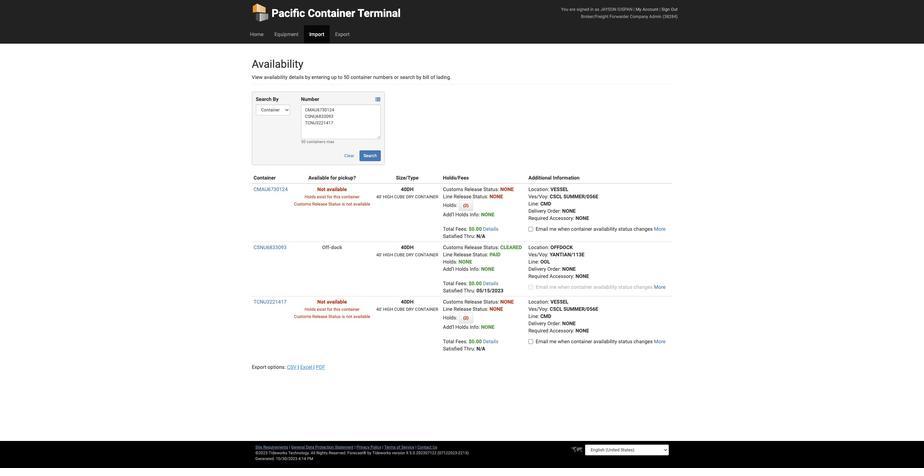 Task type: vqa. For each thing, say whether or not it's contained in the screenshot.


Task type: describe. For each thing, give the bounding box(es) containing it.
0 vertical spatial for
[[331, 175, 337, 181]]

40dh 40' high cube dry container for tcnu3221417
[[376, 299, 438, 312]]

all
[[311, 451, 316, 456]]

general data protection statement link
[[291, 446, 354, 450]]

more link for cmau6730124
[[654, 226, 666, 232]]

site requirements | general data protection statement | privacy policy | terms of service | contact us ©2023 tideworks technology. all rights reserved. forecast® by tideworks version 9.5.0.202307122 (07122023-2213) generated: 10/30/2023 4:14 pm
[[255, 446, 469, 462]]

reserved.
[[329, 451, 347, 456]]

more for csnu6833093
[[654, 285, 666, 290]]

cscl for cmau6730124
[[550, 194, 562, 200]]

fees: for tcnu3221417
[[456, 339, 468, 345]]

line for tcnu3221417
[[443, 307, 453, 312]]

entering
[[312, 74, 330, 80]]

export options: csv | excel | pdf
[[252, 365, 325, 371]]

add'l for cmau6730124
[[443, 212, 454, 218]]

total for csnu6833093
[[443, 281, 454, 287]]

add'l holds info: none for tcnu3221417
[[443, 325, 495, 330]]

to
[[338, 74, 343, 80]]

general
[[291, 446, 305, 450]]

| left general
[[289, 446, 290, 450]]

privacy policy link
[[357, 446, 382, 450]]

order for tcnu3221417
[[548, 321, 560, 327]]

paid
[[490, 252, 501, 258]]

status for csnu6833093
[[619, 285, 633, 290]]

location : vessel ves/voy: cscl summer/056e line: cmd delivery order : none required accessory : none for cmau6730124
[[529, 187, 598, 221]]

terms
[[384, 446, 396, 450]]

options:
[[268, 365, 286, 371]]

40dh for cmau6730124
[[401, 187, 414, 192]]

this for cmau6730124
[[334, 195, 341, 200]]

add'l for tcnu3221417
[[443, 325, 454, 330]]

csv
[[287, 365, 297, 371]]

accessory inside location : offdock ves/voy: yantian/113e line: ool delivery order : none required accessory : none
[[550, 274, 573, 280]]

2213)
[[458, 451, 469, 456]]

available for pickup?
[[308, 175, 356, 181]]

$0.00 for cmau6730124
[[469, 226, 482, 232]]

home button
[[245, 25, 269, 43]]

numbers
[[373, 74, 393, 80]]

for for tcnu3221417
[[327, 307, 333, 312]]

cmd for tcnu3221417
[[541, 314, 552, 320]]

search by
[[256, 96, 279, 102]]

more for tcnu3221417
[[654, 339, 666, 345]]

pdf
[[316, 365, 325, 371]]

site requirements link
[[255, 446, 288, 450]]

protection
[[315, 446, 334, 450]]

export for export options: csv | excel | pdf
[[252, 365, 266, 371]]

accessory for tcnu3221417
[[550, 328, 573, 334]]

home
[[250, 31, 264, 37]]

pacific container terminal link
[[252, 0, 401, 25]]

tcnu3221417 link
[[254, 299, 287, 305]]

customs release status : none line release status : none for cmau6730124
[[443, 187, 514, 200]]

search for search
[[364, 153, 377, 159]]

import
[[309, 31, 324, 37]]

(2) link for tcnu3221417
[[459, 313, 474, 324]]

account
[[643, 7, 659, 12]]

email me when container availability status changes more for cmau6730124
[[536, 226, 666, 232]]

accessory for cmau6730124
[[550, 216, 573, 221]]

rights
[[317, 451, 328, 456]]

holds: inside customs release status : cleared line release status : paid holds: none add'l holds info: none
[[443, 259, 458, 265]]

ool
[[541, 259, 550, 265]]

line for csnu6833093
[[443, 252, 453, 258]]

| up tideworks
[[383, 446, 384, 450]]

off-
[[322, 245, 331, 251]]

as
[[595, 7, 600, 12]]

dry for csnu6833093
[[406, 253, 414, 258]]

1 horizontal spatial of
[[431, 74, 435, 80]]

©2023 tideworks
[[255, 451, 287, 456]]

delivery inside location : offdock ves/voy: yantian/113e line: ool delivery order : none required accessory : none
[[529, 267, 546, 272]]

| left 'my'
[[634, 7, 635, 12]]

(2) link for cmau6730124
[[459, 200, 474, 211]]

csnu6833093 link
[[254, 245, 287, 251]]

Number text field
[[301, 105, 381, 139]]

0 vertical spatial 50
[[344, 74, 350, 80]]

satisfied for cmau6730124
[[443, 234, 463, 239]]

more link for csnu6833093
[[654, 285, 666, 290]]

not for tcnu3221417
[[346, 315, 352, 320]]

customs release status : none line release status : none for tcnu3221417
[[443, 299, 514, 312]]

equipment button
[[269, 25, 304, 43]]

available
[[308, 175, 329, 181]]

40' for tcnu3221417
[[376, 307, 382, 312]]

is for tcnu3221417
[[342, 315, 345, 320]]

up
[[331, 74, 337, 80]]

broker/freight
[[581, 14, 609, 19]]

information
[[553, 175, 580, 181]]

tideworks
[[373, 451, 391, 456]]

9.5.0.202307122
[[406, 451, 437, 456]]

order for cmau6730124
[[548, 208, 560, 214]]

out
[[671, 7, 678, 12]]

details link for tcnu3221417
[[483, 339, 499, 345]]

off-dock
[[322, 245, 342, 251]]

| up forecast®
[[355, 446, 356, 450]]

bill
[[423, 74, 429, 80]]

sign
[[662, 7, 670, 12]]

offdock
[[551, 245, 573, 251]]

clear
[[344, 153, 354, 159]]

details for tcnu3221417
[[483, 339, 499, 345]]

sign out link
[[662, 7, 678, 12]]

location for csnu6833093
[[529, 245, 548, 251]]

yantian/113e
[[550, 252, 585, 258]]

pickup?
[[338, 175, 356, 181]]

required inside location : offdock ves/voy: yantian/113e line: ool delivery order : none required accessory : none
[[529, 274, 549, 280]]

data
[[306, 446, 314, 450]]

availability for tcnu3221417
[[594, 339, 617, 345]]

location : offdock ves/voy: yantian/113e line: ool delivery order : none required accessory : none
[[529, 245, 589, 280]]

ves/voy: for csnu6833093
[[529, 252, 549, 258]]

availability
[[252, 58, 304, 70]]

0 vertical spatial container
[[308, 7, 355, 20]]

1 vertical spatial 50
[[301, 140, 306, 144]]

site
[[255, 446, 262, 450]]

info: for cmau6730124
[[470, 212, 480, 218]]

container for csnu6833093
[[415, 253, 438, 258]]

thru: for tcnu3221417
[[464, 346, 475, 352]]

pacific
[[272, 7, 305, 20]]

contact
[[418, 446, 432, 450]]

dry for tcnu3221417
[[406, 307, 414, 312]]

(2) for cmau6730124
[[464, 203, 469, 208]]

me for csnu6833093
[[550, 285, 557, 290]]

| left pdf
[[313, 365, 315, 371]]

more for cmau6730124
[[654, 226, 666, 232]]

pm
[[307, 457, 313, 462]]

jayson
[[601, 7, 617, 12]]

forwarder
[[610, 14, 629, 19]]

(38284)
[[663, 14, 678, 19]]

generated:
[[255, 457, 275, 462]]

tcnu3221417
[[254, 299, 287, 305]]

view availability details by entering up to 50 container numbers or search by bill of lading.
[[252, 74, 452, 80]]

changes for cmau6730124
[[634, 226, 653, 232]]

csv link
[[287, 365, 298, 371]]

exist for cmau6730124
[[317, 195, 326, 200]]

cleared
[[501, 245, 522, 251]]

view
[[252, 74, 263, 80]]

in
[[591, 7, 594, 12]]

total for tcnu3221417
[[443, 339, 454, 345]]

fees: for cmau6730124
[[456, 226, 468, 232]]

version
[[392, 451, 405, 456]]

fees: for csnu6833093
[[456, 281, 468, 287]]

not available holds exist for this container customs release status is not available for cmau6730124
[[294, 187, 370, 207]]

not available holds exist for this container customs release status is not available for tcnu3221417
[[294, 299, 370, 320]]

terms of service link
[[384, 446, 415, 450]]

my
[[636, 7, 642, 12]]

holds inside customs release status : cleared line release status : paid holds: none add'l holds info: none
[[456, 267, 469, 272]]

export button
[[330, 25, 355, 43]]

total fees: $0.00 details satisfied thru: 05/15/2023
[[443, 281, 504, 294]]

excel link
[[300, 365, 313, 371]]

cube for csnu6833093
[[394, 253, 405, 258]]

holds/fees
[[443, 175, 469, 181]]

delivery for cmau6730124
[[529, 208, 546, 214]]



Task type: locate. For each thing, give the bounding box(es) containing it.
1 vertical spatial location : vessel ves/voy: cscl summer/056e line: cmd delivery order : none required accessory : none
[[529, 299, 598, 334]]

1 order from the top
[[548, 208, 560, 214]]

delivery
[[529, 208, 546, 214], [529, 267, 546, 272], [529, 321, 546, 327]]

not for cmau6730124
[[317, 187, 326, 192]]

2 vertical spatial info:
[[470, 325, 480, 330]]

by down privacy policy link
[[367, 451, 372, 456]]

release
[[465, 187, 482, 192], [454, 194, 472, 200], [312, 202, 327, 207], [465, 245, 482, 251], [454, 252, 472, 258], [465, 299, 482, 305], [454, 307, 472, 312], [312, 315, 327, 320]]

1 me from the top
[[550, 226, 557, 232]]

1 vertical spatial $0.00
[[469, 281, 482, 287]]

not
[[317, 187, 326, 192], [317, 299, 326, 305]]

2 vertical spatial container
[[415, 307, 438, 312]]

2 40' from the top
[[376, 253, 382, 258]]

0 horizontal spatial of
[[397, 446, 400, 450]]

1 vertical spatial n/a
[[477, 346, 486, 352]]

1 vertical spatial total fees: $0.00 details satisfied thru: n/a
[[443, 339, 499, 352]]

0 vertical spatial search
[[256, 96, 272, 102]]

1 vertical spatial customs release status : none line release status : none
[[443, 299, 514, 312]]

1 vertical spatial when
[[558, 285, 570, 290]]

status
[[484, 187, 498, 192], [473, 194, 487, 200], [329, 202, 341, 207], [484, 245, 498, 251], [473, 252, 487, 258], [484, 299, 498, 305], [473, 307, 487, 312], [329, 315, 341, 320]]

2 vertical spatial email me when container availability status changes more
[[536, 339, 666, 345]]

1 horizontal spatial container
[[308, 7, 355, 20]]

details for cmau6730124
[[483, 226, 499, 232]]

3 ves/voy: from the top
[[529, 307, 549, 312]]

2 not from the top
[[317, 299, 326, 305]]

excel
[[300, 365, 312, 371]]

line for cmau6730124
[[443, 194, 453, 200]]

dry for cmau6730124
[[406, 195, 414, 200]]

details link for cmau6730124
[[483, 226, 499, 232]]

0 horizontal spatial export
[[252, 365, 266, 371]]

1 more from the top
[[654, 226, 666, 232]]

1 fees: from the top
[[456, 226, 468, 232]]

2 location from the top
[[529, 245, 548, 251]]

10/30/2023
[[276, 457, 297, 462]]

2 vertical spatial cube
[[394, 307, 405, 312]]

export left options:
[[252, 365, 266, 371]]

status for tcnu3221417
[[619, 339, 633, 345]]

summer/056e
[[564, 194, 598, 200], [564, 307, 598, 312]]

thru: inside the total fees: $0.00 details satisfied thru: 05/15/2023
[[464, 288, 475, 294]]

2 email me when container availability status changes more from the top
[[536, 285, 666, 290]]

when for cmau6730124
[[558, 226, 570, 232]]

1 vertical spatial is
[[342, 315, 345, 320]]

satisfied inside the total fees: $0.00 details satisfied thru: 05/15/2023
[[443, 288, 463, 294]]

2 n/a from the top
[[477, 346, 486, 352]]

or
[[394, 74, 399, 80]]

ves/voy: inside location : offdock ves/voy: yantian/113e line: ool delivery order : none required accessory : none
[[529, 252, 549, 258]]

1 location from the top
[[529, 187, 548, 192]]

1 vertical spatial accessory
[[550, 274, 573, 280]]

email for csnu6833093
[[536, 285, 548, 290]]

additional
[[529, 175, 552, 181]]

holds: for tcnu3221417
[[443, 315, 459, 321]]

search
[[400, 74, 415, 80]]

1 vertical spatial more
[[654, 285, 666, 290]]

2 total fees: $0.00 details satisfied thru: n/a from the top
[[443, 339, 499, 352]]

not for cmau6730124
[[346, 202, 352, 207]]

1 vertical spatial cmd
[[541, 314, 552, 320]]

50 left containers
[[301, 140, 306, 144]]

you are signed in as jayson gispan | my account | sign out broker/freight forwarder company admin (38284)
[[561, 7, 678, 19]]

changes for csnu6833093
[[634, 285, 653, 290]]

2 vertical spatial fees:
[[456, 339, 468, 345]]

max
[[327, 140, 334, 144]]

1 dry from the top
[[406, 195, 414, 200]]

1 vertical spatial search
[[364, 153, 377, 159]]

3 info: from the top
[[470, 325, 480, 330]]

0 vertical spatial details
[[483, 226, 499, 232]]

vessel for tcnu3221417
[[551, 299, 569, 305]]

0 horizontal spatial by
[[305, 74, 310, 80]]

0 vertical spatial this
[[334, 195, 341, 200]]

my account link
[[636, 7, 659, 12]]

0 horizontal spatial search
[[256, 96, 272, 102]]

available
[[327, 187, 347, 192], [353, 202, 370, 207], [327, 299, 347, 305], [353, 315, 370, 320]]

signed
[[577, 7, 590, 12]]

2 details link from the top
[[483, 281, 499, 287]]

thru: for csnu6833093
[[464, 288, 475, 294]]

1 vertical spatial high
[[383, 253, 393, 258]]

by inside "site requirements | general data protection statement | privacy policy | terms of service | contact us ©2023 tideworks technology. all rights reserved. forecast® by tideworks version 9.5.0.202307122 (07122023-2213) generated: 10/30/2023 4:14 pm"
[[367, 451, 372, 456]]

2 vertical spatial line
[[443, 307, 453, 312]]

0 vertical spatial not
[[317, 187, 326, 192]]

1 not available holds exist for this container customs release status is not available from the top
[[294, 187, 370, 207]]

details inside the total fees: $0.00 details satisfied thru: 05/15/2023
[[483, 281, 499, 287]]

2 email from the top
[[536, 285, 548, 290]]

2 dry from the top
[[406, 253, 414, 258]]

details for csnu6833093
[[483, 281, 499, 287]]

total fees: $0.00 details satisfied thru: n/a for cmau6730124
[[443, 226, 499, 239]]

us
[[433, 446, 437, 450]]

search inside "search" button
[[364, 153, 377, 159]]

1 summer/056e from the top
[[564, 194, 598, 200]]

2 this from the top
[[334, 307, 341, 312]]

2 order from the top
[[548, 267, 560, 272]]

cscl
[[550, 194, 562, 200], [550, 307, 562, 312]]

2 thru: from the top
[[464, 288, 475, 294]]

2 vertical spatial 40dh
[[401, 299, 414, 305]]

customs inside customs release status : cleared line release status : paid holds: none add'l holds info: none
[[443, 245, 463, 251]]

1 vessel from the top
[[551, 187, 569, 192]]

0 vertical spatial export
[[335, 31, 350, 37]]

2 horizontal spatial by
[[416, 74, 422, 80]]

company
[[630, 14, 648, 19]]

1 vertical spatial this
[[334, 307, 341, 312]]

container
[[415, 195, 438, 200], [415, 253, 438, 258], [415, 307, 438, 312]]

3 container from the top
[[415, 307, 438, 312]]

email me when container availability status changes more for csnu6833093
[[536, 285, 666, 290]]

None checkbox
[[529, 340, 533, 345]]

cube for cmau6730124
[[394, 195, 405, 200]]

by right details
[[305, 74, 310, 80]]

1 (2) link from the top
[[459, 200, 474, 211]]

location for tcnu3221417
[[529, 299, 548, 305]]

0 vertical spatial 40dh 40' high cube dry container
[[376, 187, 438, 200]]

2 line: from the top
[[529, 259, 539, 265]]

holds:
[[443, 203, 459, 208], [443, 259, 458, 265], [443, 315, 459, 321]]

05/15/2023
[[477, 288, 504, 294]]

customs release status : none line release status : none down the 05/15/2023 at the right bottom of page
[[443, 299, 514, 312]]

1 (2) from the top
[[464, 203, 469, 208]]

1 thru: from the top
[[464, 234, 475, 239]]

2 info: from the top
[[470, 267, 480, 272]]

is for cmau6730124
[[342, 202, 345, 207]]

by
[[305, 74, 310, 80], [416, 74, 422, 80], [367, 451, 372, 456]]

40dh 40' high cube dry container for cmau6730124
[[376, 187, 438, 200]]

40' for csnu6833093
[[376, 253, 382, 258]]

2 delivery from the top
[[529, 267, 546, 272]]

of right bill
[[431, 74, 435, 80]]

0 vertical spatial info:
[[470, 212, 480, 218]]

40dh 40' high cube dry container for csnu6833093
[[376, 245, 438, 258]]

additional information
[[529, 175, 580, 181]]

1 customs release status : none line release status : none from the top
[[443, 187, 514, 200]]

3 holds: from the top
[[443, 315, 459, 321]]

0 vertical spatial not available holds exist for this container customs release status is not available
[[294, 187, 370, 207]]

holds
[[305, 195, 316, 200], [456, 212, 469, 218], [456, 267, 469, 272], [305, 307, 316, 312], [456, 325, 469, 330]]

| right csv
[[298, 365, 299, 371]]

1 vertical spatial 40'
[[376, 253, 382, 258]]

(2) for tcnu3221417
[[464, 316, 469, 321]]

3 add'l from the top
[[443, 325, 454, 330]]

cmau6730124 link
[[254, 187, 288, 192]]

2 summer/056e from the top
[[564, 307, 598, 312]]

exist for tcnu3221417
[[317, 307, 326, 312]]

location for cmau6730124
[[529, 187, 548, 192]]

1 vertical spatial not
[[346, 315, 352, 320]]

:
[[498, 187, 499, 192], [548, 187, 549, 192], [487, 194, 489, 200], [560, 208, 561, 214], [573, 216, 575, 221], [498, 245, 499, 251], [548, 245, 549, 251], [487, 252, 489, 258], [560, 267, 561, 272], [573, 274, 575, 280], [498, 299, 499, 305], [548, 299, 549, 305], [487, 307, 489, 312], [560, 321, 561, 327], [573, 328, 575, 334]]

this for tcnu3221417
[[334, 307, 341, 312]]

3 more link from the top
[[654, 339, 666, 345]]

3 total from the top
[[443, 339, 454, 345]]

2 vertical spatial more
[[654, 339, 666, 345]]

location
[[529, 187, 548, 192], [529, 245, 548, 251], [529, 299, 548, 305]]

2 when from the top
[[558, 285, 570, 290]]

1 vertical spatial fees:
[[456, 281, 468, 287]]

high
[[383, 195, 393, 200], [383, 253, 393, 258], [383, 307, 393, 312]]

1 vertical spatial (2)
[[464, 316, 469, 321]]

summer/056e for tcnu3221417
[[564, 307, 598, 312]]

of
[[431, 74, 435, 80], [397, 446, 400, 450]]

forecast®
[[348, 451, 366, 456]]

3 thru: from the top
[[464, 346, 475, 352]]

search for search by
[[256, 96, 272, 102]]

(2) down the total fees: $0.00 details satisfied thru: 05/15/2023
[[464, 316, 469, 321]]

2 vertical spatial required
[[529, 328, 549, 334]]

lading.
[[437, 74, 452, 80]]

1 not from the top
[[317, 187, 326, 192]]

not available holds exist for this container customs release status is not available
[[294, 187, 370, 207], [294, 299, 370, 320]]

2 holds: from the top
[[443, 259, 458, 265]]

customs release status : cleared line release status : paid holds: none add'l holds info: none
[[443, 245, 522, 272]]

2 accessory from the top
[[550, 274, 573, 280]]

1 satisfied from the top
[[443, 234, 463, 239]]

cscl for tcnu3221417
[[550, 307, 562, 312]]

line: for cmau6730124
[[529, 201, 539, 207]]

holds: for cmau6730124
[[443, 203, 459, 208]]

1 vertical spatial add'l holds info: none
[[443, 325, 495, 330]]

total fees: $0.00 details satisfied thru: n/a for tcnu3221417
[[443, 339, 499, 352]]

1 vertical spatial status
[[619, 285, 633, 290]]

(2) down holds/fees
[[464, 203, 469, 208]]

when for tcnu3221417
[[558, 339, 570, 345]]

3 me from the top
[[550, 339, 557, 345]]

search right clear button
[[364, 153, 377, 159]]

technology.
[[288, 451, 310, 456]]

1 vertical spatial ves/voy:
[[529, 252, 549, 258]]

0 horizontal spatial container
[[254, 175, 276, 181]]

1 vertical spatial order
[[548, 267, 560, 272]]

line inside customs release status : cleared line release status : paid holds: none add'l holds info: none
[[443, 252, 453, 258]]

required for tcnu3221417
[[529, 328, 549, 334]]

availability for cmau6730124
[[594, 226, 617, 232]]

containers
[[307, 140, 326, 144]]

more link for tcnu3221417
[[654, 339, 666, 345]]

summer/056e for cmau6730124
[[564, 194, 598, 200]]

more link
[[654, 226, 666, 232], [654, 285, 666, 290], [654, 339, 666, 345]]

line: inside location : offdock ves/voy: yantian/113e line: ool delivery order : none required accessory : none
[[529, 259, 539, 265]]

3 when from the top
[[558, 339, 570, 345]]

2 more from the top
[[654, 285, 666, 290]]

3 $0.00 from the top
[[469, 339, 482, 345]]

1 vertical spatial thru:
[[464, 288, 475, 294]]

$0.00 for tcnu3221417
[[469, 339, 482, 345]]

0 vertical spatial customs release status : none line release status : none
[[443, 187, 514, 200]]

3 40' from the top
[[376, 307, 382, 312]]

email for tcnu3221417
[[536, 339, 548, 345]]

1 n/a from the top
[[477, 234, 486, 239]]

40dh for csnu6833093
[[401, 245, 414, 251]]

csnu6833093
[[254, 245, 287, 251]]

0 vertical spatial ves/voy:
[[529, 194, 549, 200]]

| left sign
[[660, 7, 661, 12]]

2 vertical spatial 40'
[[376, 307, 382, 312]]

40dh 40' high cube dry container
[[376, 187, 438, 200], [376, 245, 438, 258], [376, 299, 438, 312]]

satisfied for tcnu3221417
[[443, 346, 463, 352]]

2 add'l holds info: none from the top
[[443, 325, 495, 330]]

2 ves/voy: from the top
[[529, 252, 549, 258]]

by left bill
[[416, 74, 422, 80]]

2 location : vessel ves/voy: cscl summer/056e line: cmd delivery order : none required accessory : none from the top
[[529, 299, 598, 334]]

1 holds: from the top
[[443, 203, 459, 208]]

3 satisfied from the top
[[443, 346, 463, 352]]

0 vertical spatial me
[[550, 226, 557, 232]]

1 vertical spatial location
[[529, 245, 548, 251]]

40'
[[376, 195, 382, 200], [376, 253, 382, 258], [376, 307, 382, 312]]

3 high from the top
[[383, 307, 393, 312]]

export down pacific container terminal
[[335, 31, 350, 37]]

0 vertical spatial more
[[654, 226, 666, 232]]

2 40dh from the top
[[401, 245, 414, 251]]

2 40dh 40' high cube dry container from the top
[[376, 245, 438, 258]]

0 vertical spatial cube
[[394, 195, 405, 200]]

1 vertical spatial 40dh 40' high cube dry container
[[376, 245, 438, 258]]

line:
[[529, 201, 539, 207], [529, 259, 539, 265], [529, 314, 539, 320]]

50 containers max
[[301, 140, 334, 144]]

details link for csnu6833093
[[483, 281, 499, 287]]

0 vertical spatial total fees: $0.00 details satisfied thru: n/a
[[443, 226, 499, 239]]

3 delivery from the top
[[529, 321, 546, 327]]

1 vertical spatial line:
[[529, 259, 539, 265]]

2 required from the top
[[529, 274, 549, 280]]

satisfied
[[443, 234, 463, 239], [443, 288, 463, 294], [443, 346, 463, 352]]

0 horizontal spatial 50
[[301, 140, 306, 144]]

1 vertical spatial info:
[[470, 267, 480, 272]]

when for csnu6833093
[[558, 285, 570, 290]]

(2) link down holds/fees
[[459, 200, 474, 211]]

customs for cmau6730124
[[443, 187, 463, 192]]

(07122023-
[[438, 451, 458, 456]]

customs release status : none line release status : none
[[443, 187, 514, 200], [443, 299, 514, 312]]

2 not available holds exist for this container customs release status is not available from the top
[[294, 299, 370, 320]]

1 cube from the top
[[394, 195, 405, 200]]

1 vertical spatial export
[[252, 365, 266, 371]]

(2) link down the total fees: $0.00 details satisfied thru: 05/15/2023
[[459, 313, 474, 324]]

3 40dh 40' high cube dry container from the top
[[376, 299, 438, 312]]

2 high from the top
[[383, 253, 393, 258]]

3 details from the top
[[483, 339, 499, 345]]

fees: inside the total fees: $0.00 details satisfied thru: 05/15/2023
[[456, 281, 468, 287]]

add'l holds info: none
[[443, 212, 495, 218], [443, 325, 495, 330]]

0 vertical spatial high
[[383, 195, 393, 200]]

0 vertical spatial add'l holds info: none
[[443, 212, 495, 218]]

1 info: from the top
[[470, 212, 480, 218]]

1 email from the top
[[536, 226, 548, 232]]

n/a for cmau6730124
[[477, 234, 486, 239]]

1 vertical spatial details link
[[483, 281, 499, 287]]

0 vertical spatial accessory
[[550, 216, 573, 221]]

high for cmau6730124
[[383, 195, 393, 200]]

requirements
[[263, 446, 288, 450]]

0 vertical spatial total
[[443, 226, 454, 232]]

2 vertical spatial dry
[[406, 307, 414, 312]]

0 vertical spatial delivery
[[529, 208, 546, 214]]

details
[[483, 226, 499, 232], [483, 281, 499, 287], [483, 339, 499, 345]]

2 line from the top
[[443, 252, 453, 258]]

2 is from the top
[[342, 315, 345, 320]]

total inside the total fees: $0.00 details satisfied thru: 05/15/2023
[[443, 281, 454, 287]]

details
[[289, 74, 304, 80]]

vessel for cmau6730124
[[551, 187, 569, 192]]

2 cmd from the top
[[541, 314, 552, 320]]

2 vertical spatial line:
[[529, 314, 539, 320]]

container up cmau6730124 on the left top
[[254, 175, 276, 181]]

3 order from the top
[[548, 321, 560, 327]]

for for cmau6730124
[[327, 195, 333, 200]]

40' for cmau6730124
[[376, 195, 382, 200]]

size/type
[[396, 175, 419, 181]]

2 vertical spatial delivery
[[529, 321, 546, 327]]

1 vertical spatial email me when container availability status changes more
[[536, 285, 666, 290]]

3 changes from the top
[[634, 339, 653, 345]]

3 location from the top
[[529, 299, 548, 305]]

container for cmau6730124
[[415, 195, 438, 200]]

1 line: from the top
[[529, 201, 539, 207]]

1 vertical spatial (2) link
[[459, 313, 474, 324]]

of inside "site requirements | general data protection statement | privacy policy | terms of service | contact us ©2023 tideworks technology. all rights reserved. forecast® by tideworks version 9.5.0.202307122 (07122023-2213) generated: 10/30/2023 4:14 pm"
[[397, 446, 400, 450]]

0 vertical spatial vessel
[[551, 187, 569, 192]]

1 high from the top
[[383, 195, 393, 200]]

container
[[351, 74, 372, 80], [342, 195, 360, 200], [571, 226, 592, 232], [571, 285, 592, 290], [342, 307, 360, 312], [571, 339, 592, 345]]

$0.00 inside the total fees: $0.00 details satisfied thru: 05/15/2023
[[469, 281, 482, 287]]

availability
[[264, 74, 288, 80], [594, 226, 617, 232], [594, 285, 617, 290], [594, 339, 617, 345]]

0 vertical spatial holds:
[[443, 203, 459, 208]]

show list image
[[375, 97, 381, 102]]

1 vertical spatial changes
[[634, 285, 653, 290]]

2 details from the top
[[483, 281, 499, 287]]

1 horizontal spatial export
[[335, 31, 350, 37]]

total fees: $0.00 details satisfied thru: n/a
[[443, 226, 499, 239], [443, 339, 499, 352]]

1 details link from the top
[[483, 226, 499, 232]]

50 right to
[[344, 74, 350, 80]]

0 vertical spatial thru:
[[464, 234, 475, 239]]

1 add'l from the top
[[443, 212, 454, 218]]

of up version
[[397, 446, 400, 450]]

2 vertical spatial more link
[[654, 339, 666, 345]]

cmd for cmau6730124
[[541, 201, 552, 207]]

(2) link
[[459, 200, 474, 211], [459, 313, 474, 324]]

1 vertical spatial dry
[[406, 253, 414, 258]]

1 status from the top
[[619, 226, 633, 232]]

2 vertical spatial changes
[[634, 339, 653, 345]]

container for tcnu3221417
[[415, 307, 438, 312]]

details link
[[483, 226, 499, 232], [483, 281, 499, 287], [483, 339, 499, 345]]

ves/voy: for tcnu3221417
[[529, 307, 549, 312]]

pacific container terminal
[[272, 7, 401, 20]]

0 vertical spatial line:
[[529, 201, 539, 207]]

1 this from the top
[[334, 195, 341, 200]]

1 ves/voy: from the top
[[529, 194, 549, 200]]

number
[[301, 96, 319, 102]]

3 dry from the top
[[406, 307, 414, 312]]

cmd
[[541, 201, 552, 207], [541, 314, 552, 320]]

3 line: from the top
[[529, 314, 539, 320]]

status for cmau6730124
[[619, 226, 633, 232]]

2 vessel from the top
[[551, 299, 569, 305]]

0 vertical spatial line
[[443, 194, 453, 200]]

privacy
[[357, 446, 370, 450]]

cube for tcnu3221417
[[394, 307, 405, 312]]

order inside location : offdock ves/voy: yantian/113e line: ool delivery order : none required accessory : none
[[548, 267, 560, 272]]

0 vertical spatial n/a
[[477, 234, 486, 239]]

1 vertical spatial container
[[415, 253, 438, 258]]

| up 9.5.0.202307122
[[416, 446, 417, 450]]

1 vertical spatial delivery
[[529, 267, 546, 272]]

0 vertical spatial of
[[431, 74, 435, 80]]

1 horizontal spatial 50
[[344, 74, 350, 80]]

3 40dh from the top
[[401, 299, 414, 305]]

location inside location : offdock ves/voy: yantian/113e line: ool delivery order : none required accessory : none
[[529, 245, 548, 251]]

high for tcnu3221417
[[383, 307, 393, 312]]

me for tcnu3221417
[[550, 339, 557, 345]]

2 exist from the top
[[317, 307, 326, 312]]

0 vertical spatial exist
[[317, 195, 326, 200]]

2 add'l from the top
[[443, 267, 454, 272]]

container
[[308, 7, 355, 20], [254, 175, 276, 181]]

email me when container availability status changes more for tcnu3221417
[[536, 339, 666, 345]]

email me when container availability status changes more
[[536, 226, 666, 232], [536, 285, 666, 290], [536, 339, 666, 345]]

2 cscl from the top
[[550, 307, 562, 312]]

high for csnu6833093
[[383, 253, 393, 258]]

1 location : vessel ves/voy: cscl summer/056e line: cmd delivery order : none required accessory : none from the top
[[529, 187, 598, 221]]

customs for tcnu3221417
[[443, 299, 463, 305]]

1 total from the top
[[443, 226, 454, 232]]

2 total from the top
[[443, 281, 454, 287]]

dock
[[331, 245, 342, 251]]

line: for tcnu3221417
[[529, 314, 539, 320]]

add'l holds info: none for cmau6730124
[[443, 212, 495, 218]]

2 (2) from the top
[[464, 316, 469, 321]]

3 required from the top
[[529, 328, 549, 334]]

1 vertical spatial of
[[397, 446, 400, 450]]

0 vertical spatial is
[[342, 202, 345, 207]]

40dh for tcnu3221417
[[401, 299, 414, 305]]

required for cmau6730124
[[529, 216, 549, 221]]

search left by
[[256, 96, 272, 102]]

container up "export" popup button
[[308, 7, 355, 20]]

n/a for tcnu3221417
[[477, 346, 486, 352]]

info: inside customs release status : cleared line release status : paid holds: none add'l holds info: none
[[470, 267, 480, 272]]

1 vertical spatial email
[[536, 285, 548, 290]]

add'l
[[443, 212, 454, 218], [443, 267, 454, 272], [443, 325, 454, 330]]

cmau6730124
[[254, 187, 288, 192]]

customs release status : none line release status : none down holds/fees
[[443, 187, 514, 200]]

1 delivery from the top
[[529, 208, 546, 214]]

2 $0.00 from the top
[[469, 281, 482, 287]]

are
[[570, 7, 576, 12]]

2 vertical spatial add'l
[[443, 325, 454, 330]]

is
[[342, 202, 345, 207], [342, 315, 345, 320]]

1 vertical spatial add'l
[[443, 267, 454, 272]]

0 vertical spatial summer/056e
[[564, 194, 598, 200]]

info: for tcnu3221417
[[470, 325, 480, 330]]

export inside popup button
[[335, 31, 350, 37]]

admin
[[649, 14, 662, 19]]

policy
[[371, 446, 382, 450]]

import button
[[304, 25, 330, 43]]

1 40dh 40' high cube dry container from the top
[[376, 187, 438, 200]]

0 vertical spatial 40dh
[[401, 187, 414, 192]]

add'l inside customs release status : cleared line release status : paid holds: none add'l holds info: none
[[443, 267, 454, 272]]

2 container from the top
[[415, 253, 438, 258]]

vessel
[[551, 187, 569, 192], [551, 299, 569, 305]]

1 vertical spatial satisfied
[[443, 288, 463, 294]]

2 vertical spatial 40dh 40' high cube dry container
[[376, 299, 438, 312]]

2 (2) link from the top
[[459, 313, 474, 324]]

delivery for tcnu3221417
[[529, 321, 546, 327]]

email for cmau6730124
[[536, 226, 548, 232]]

status
[[619, 226, 633, 232], [619, 285, 633, 290], [619, 339, 633, 345]]

thru: for cmau6730124
[[464, 234, 475, 239]]

1 vertical spatial cube
[[394, 253, 405, 258]]

1 horizontal spatial by
[[367, 451, 372, 456]]

1 details from the top
[[483, 226, 499, 232]]

pdf link
[[316, 365, 325, 371]]

1 exist from the top
[[317, 195, 326, 200]]

clear button
[[340, 151, 358, 161]]

1 vertical spatial me
[[550, 285, 557, 290]]

gispan
[[618, 7, 633, 12]]

None checkbox
[[529, 227, 533, 232], [529, 285, 533, 290], [529, 227, 533, 232], [529, 285, 533, 290]]

2 vertical spatial email
[[536, 339, 548, 345]]

$0.00 for csnu6833093
[[469, 281, 482, 287]]

1 40' from the top
[[376, 195, 382, 200]]

search button
[[360, 151, 381, 161]]

service
[[401, 446, 415, 450]]

3 email me when container availability status changes more from the top
[[536, 339, 666, 345]]



